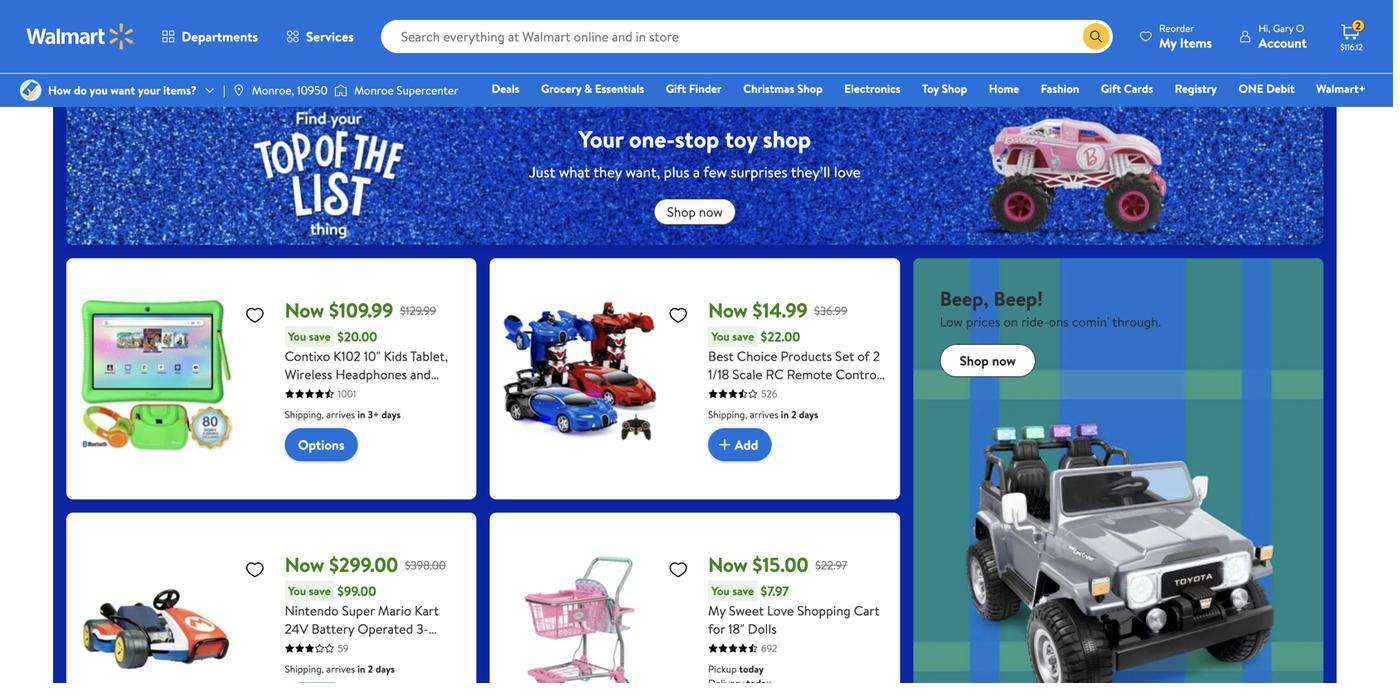 Task type: describe. For each thing, give the bounding box(es) containing it.
arrives for $299.00
[[326, 662, 355, 676]]

for inside you save $7.97 my sweet love shopping cart for 18" dolls
[[708, 620, 725, 638]]

pickup
[[708, 662, 737, 676]]

essentials
[[595, 80, 644, 97]]

526
[[761, 387, 778, 401]]

w/ inside you save $22.00 best choice products set of 2 1/18 scale rc remote control transforming robot sports car toys w/ 1 button transformation
[[736, 402, 751, 420]]

Search search field
[[381, 20, 1113, 53]]

items?
[[163, 82, 197, 98]]

monroe
[[354, 82, 394, 98]]

1/18
[[708, 365, 729, 384]]

save for best
[[732, 328, 754, 345]]

692
[[761, 642, 777, 656]]

beep!
[[994, 285, 1043, 313]]

toy shop
[[922, 80, 967, 97]]

your
[[138, 82, 160, 98]]

gary
[[1273, 21, 1294, 35]]

grocery & essentials
[[541, 80, 644, 97]]

you save $22.00 best choice products set of 2 1/18 scale rc remote control transforming robot sports car toys w/ 1 button transformation
[[708, 328, 886, 438]]

shipping, for now $299.00
[[285, 662, 324, 676]]

they'll
[[791, 162, 831, 183]]

$22.00
[[761, 328, 800, 346]]

car
[[866, 384, 886, 402]]

items
[[1180, 34, 1212, 52]]

robot
[[787, 384, 822, 402]]

services button
[[272, 17, 368, 56]]

now for now $15.00
[[708, 551, 748, 579]]

1 vertical spatial add button
[[708, 428, 772, 462]]

0 vertical spatial 3-
[[416, 620, 429, 638]]

you for contixo
[[288, 328, 306, 345]]

and
[[410, 365, 431, 384]]

one debit link
[[1231, 80, 1302, 97]]

through.
[[1113, 313, 1161, 331]]

nintendo
[[285, 602, 339, 620]]

gift finder link
[[658, 80, 729, 97]]

dolls
[[748, 620, 777, 638]]

grocery & essentials link
[[534, 80, 652, 97]]

shop now for stop
[[667, 203, 723, 221]]

gift finder
[[666, 80, 722, 97]]

you save $20.00 contixo k102 10" kids tablet, wireless headphones and tablet bag | 64gb storage, 80+ disney ebooks, shockproof case w/ kickstand & stylus green
[[285, 328, 458, 457]]

your one-stop toy shop just what they want, plus a few surprises they'll love
[[529, 123, 861, 183]]

$116.12
[[1341, 41, 1363, 53]]

stop
[[675, 123, 719, 155]]

contixo
[[285, 347, 330, 365]]

hi, gary o account
[[1259, 21, 1307, 52]]

24v
[[285, 620, 308, 638]]

deals link
[[484, 80, 527, 97]]

options for options link to the right
[[1145, 22, 1192, 40]]

shockproof
[[285, 420, 351, 438]]

kart
[[415, 602, 439, 620]]

case
[[354, 420, 382, 438]]

gift for gift cards
[[1101, 80, 1121, 97]]

0 vertical spatial add button
[[271, 18, 335, 51]]

3+
[[368, 408, 379, 422]]

now for now $14.99
[[708, 297, 748, 324]]

toy
[[725, 123, 757, 155]]

storage,
[[390, 384, 438, 402]]

cards
[[1124, 80, 1153, 97]]

59
[[338, 642, 349, 656]]

sweet
[[729, 602, 764, 620]]

today
[[739, 662, 764, 676]]

drifting
[[323, 638, 369, 656]]

electronics
[[844, 80, 901, 97]]

want
[[111, 82, 135, 98]]

services
[[306, 27, 354, 46]]

green
[[334, 438, 370, 457]]

o
[[1296, 21, 1304, 35]]

comin'
[[1072, 313, 1110, 331]]

0 horizontal spatial |
[[223, 82, 225, 98]]

home link
[[982, 80, 1027, 97]]

shipping, for now $14.99
[[708, 408, 747, 422]]

you for best
[[712, 328, 730, 345]]

2 down ride-
[[368, 662, 373, 676]]

80+
[[285, 402, 308, 420]]

rc
[[766, 365, 784, 384]]

add for add to cart image on the bottom of page
[[735, 436, 758, 454]]

shopping
[[797, 602, 851, 620]]

stylus
[[297, 438, 331, 457]]

a inside your one-stop toy shop just what they want, plus a few surprises they'll love
[[693, 162, 700, 183]]

one
[[1239, 80, 1264, 97]]

save for contixo
[[309, 328, 331, 345]]

one debit
[[1239, 80, 1295, 97]]

now for now $299.00
[[285, 551, 324, 579]]

$7.97
[[761, 582, 789, 601]]

in for $299.00
[[357, 662, 365, 676]]

now for prices
[[992, 352, 1016, 370]]

$22.97
[[815, 557, 848, 573]]

 image for monroe, 10950
[[232, 84, 245, 97]]

days for $14.99
[[799, 408, 818, 422]]

add to cart image
[[278, 25, 298, 44]]

cart
[[854, 602, 880, 620]]

0 vertical spatial &
[[584, 80, 592, 97]]

 image for monroe supercenter
[[334, 82, 348, 99]]

shipping, for now $109.99
[[285, 408, 324, 422]]

you save $99.00 nintendo super mario kart 24v battery operated 3- speed drifting ride-on, 8 mph, for a child ages 3-8
[[285, 582, 463, 675]]

prices
[[966, 313, 1000, 331]]

disney
[[311, 402, 350, 420]]

shop
[[763, 123, 811, 155]]

registry
[[1175, 80, 1217, 97]]

add to favorites list, nintendo super mario kart 24v battery operated 3-speed drifting ride-on, 8 mph, for a child ages 3-8 image
[[245, 559, 265, 580]]

save for my
[[732, 583, 754, 599]]

transforming
[[708, 384, 784, 402]]

1 horizontal spatial options link
[[1132, 15, 1205, 48]]

transformation
[[708, 420, 795, 438]]

| inside the you save $20.00 contixo k102 10" kids tablet, wireless headphones and tablet bag | 64gb storage, 80+ disney ebooks, shockproof case w/ kickstand & stylus green
[[347, 384, 350, 402]]

how do you want your items?
[[48, 82, 197, 98]]

you for nintendo
[[288, 583, 306, 599]]

now $15.00 $22.97
[[708, 551, 848, 579]]

1 horizontal spatial 8
[[424, 638, 431, 656]]

child
[[314, 656, 344, 675]]

sports
[[825, 384, 862, 402]]

grocery
[[541, 80, 582, 97]]

shop inside toy shop link
[[942, 80, 967, 97]]

surprises
[[731, 162, 788, 183]]

control
[[836, 365, 880, 384]]

christmas shop link
[[736, 80, 830, 97]]

k102
[[333, 347, 361, 365]]

$99.00
[[337, 582, 376, 601]]

0 horizontal spatial options link
[[285, 428, 358, 462]]



Task type: vqa. For each thing, say whether or not it's contained in the screenshot.
such in the Tires that have been used in commercial applications, including but not limited to taxi service, towing, government use, and contract sales. Tires that have been used for racing or off-road purposes. Tires that have been installed on any vehicle other than the vehicle on which they were originally installed by Walmart. Tires that have had the tread pattern altered in any manner such as, but not limited to, sipping, carving, shaving, or having any material applied to the surface.
no



Task type: locate. For each thing, give the bounding box(es) containing it.
options link up registry link
[[1132, 15, 1205, 48]]

registry link
[[1167, 80, 1225, 97]]

0 horizontal spatial 8
[[391, 656, 399, 675]]

a inside you save $99.00 nintendo super mario kart 24v battery operated 3- speed drifting ride-on, 8 mph, for a child ages 3-8
[[305, 656, 311, 675]]

1 horizontal spatial  image
[[232, 84, 245, 97]]

10"
[[364, 347, 381, 365]]

2 gift from the left
[[1101, 80, 1121, 97]]

0 horizontal spatial options
[[298, 436, 345, 454]]

toy shop link
[[915, 80, 975, 97]]

1 vertical spatial shop now button
[[940, 344, 1036, 377]]

gift
[[666, 80, 686, 97], [1101, 80, 1121, 97]]

0 vertical spatial shop now button
[[654, 199, 736, 225]]

options link
[[1132, 15, 1205, 48], [285, 428, 358, 462]]

in
[[357, 408, 365, 422], [781, 408, 789, 422], [357, 662, 365, 676]]

my left "18""
[[708, 602, 726, 620]]

shop right 'christmas' at top right
[[797, 80, 823, 97]]

shop now
[[667, 203, 723, 221], [960, 352, 1016, 370]]

1 horizontal spatial gift
[[1101, 80, 1121, 97]]

0 horizontal spatial add button
[[271, 18, 335, 51]]

you up the sweet
[[712, 583, 730, 599]]

shop now button down "plus"
[[654, 199, 736, 225]]

bag
[[322, 384, 344, 402]]

now up contixo
[[285, 297, 324, 324]]

mario
[[378, 602, 411, 620]]

headphones
[[336, 365, 407, 384]]

save up the sweet
[[732, 583, 754, 599]]

monroe,
[[252, 82, 294, 98]]

1 horizontal spatial for
[[708, 620, 725, 638]]

0 vertical spatial shop now
[[667, 203, 723, 221]]

on
[[1004, 313, 1018, 331]]

w/ right 3+ at the bottom left
[[386, 420, 400, 438]]

shop down "plus"
[[667, 203, 696, 221]]

a left child
[[305, 656, 311, 675]]

save inside the you save $20.00 contixo k102 10" kids tablet, wireless headphones and tablet bag | 64gb storage, 80+ disney ebooks, shockproof case w/ kickstand & stylus green
[[309, 328, 331, 345]]

add to cart image
[[715, 435, 735, 455]]

add down 1
[[735, 436, 758, 454]]

& right grocery
[[584, 80, 592, 97]]

shipping, down speed
[[285, 662, 324, 676]]

2 up $116.12
[[1356, 19, 1361, 33]]

w/ left 1
[[736, 402, 751, 420]]

christmas shop
[[743, 80, 823, 97]]

0 vertical spatial for
[[708, 620, 725, 638]]

finder
[[689, 80, 722, 97]]

options down disney
[[298, 436, 345, 454]]

arrives for $14.99
[[750, 408, 779, 422]]

days right 3+ at the bottom left
[[381, 408, 401, 422]]

add up 10950 on the left
[[298, 25, 322, 43]]

a
[[693, 162, 700, 183], [305, 656, 311, 675]]

in down drifting
[[357, 662, 365, 676]]

gift for gift finder
[[666, 80, 686, 97]]

shop now down "plus"
[[667, 203, 723, 221]]

wireless
[[285, 365, 332, 384]]

in left 3+ at the bottom left
[[357, 408, 365, 422]]

christmas
[[743, 80, 795, 97]]

1 vertical spatial |
[[347, 384, 350, 402]]

1 horizontal spatial 3-
[[416, 620, 429, 638]]

1 vertical spatial 3-
[[379, 656, 391, 675]]

monroe, 10950
[[252, 82, 328, 98]]

walmart+
[[1316, 80, 1366, 97]]

you inside you save $99.00 nintendo super mario kart 24v battery operated 3- speed drifting ride-on, 8 mph, for a child ages 3-8
[[288, 583, 306, 599]]

1 horizontal spatial shop now
[[960, 352, 1016, 370]]

shipping, arrives in 2 days down 526
[[708, 408, 818, 422]]

now for now $109.99
[[285, 297, 324, 324]]

search icon image
[[1090, 30, 1103, 43]]

shipping, arrives in 2 days down 59
[[285, 662, 395, 676]]

shop now for low
[[960, 352, 1016, 370]]

toy
[[922, 80, 939, 97]]

2
[[1356, 19, 1361, 33], [873, 347, 880, 365], [791, 408, 797, 422], [368, 662, 373, 676]]

now $14.99 $36.99
[[708, 297, 848, 324]]

1 vertical spatial shipping, arrives in 2 days
[[285, 662, 395, 676]]

& inside the you save $20.00 contixo k102 10" kids tablet, wireless headphones and tablet bag | 64gb storage, 80+ disney ebooks, shockproof case w/ kickstand & stylus green
[[285, 438, 294, 457]]

2 down robot on the bottom of the page
[[791, 408, 797, 422]]

Walmart Site-Wide search field
[[381, 20, 1113, 53]]

days
[[381, 408, 401, 422], [799, 408, 818, 422], [376, 662, 395, 676]]

0 horizontal spatial &
[[285, 438, 294, 457]]

you
[[90, 82, 108, 98]]

days down robot on the bottom of the page
[[799, 408, 818, 422]]

1 vertical spatial my
[[708, 602, 726, 620]]

1 vertical spatial add
[[735, 436, 758, 454]]

 image
[[20, 80, 41, 101], [334, 82, 348, 99], [232, 84, 245, 97]]

$20.00
[[337, 328, 377, 346]]

they
[[594, 162, 622, 183]]

save for nintendo
[[309, 583, 331, 599]]

shop down prices
[[960, 352, 989, 370]]

your
[[579, 123, 624, 155]]

save inside you save $7.97 my sweet love shopping cart for 18" dolls
[[732, 583, 754, 599]]

| right items?
[[223, 82, 225, 98]]

my inside reorder my items
[[1159, 34, 1177, 52]]

save inside you save $99.00 nintendo super mario kart 24v battery operated 3- speed drifting ride-on, 8 mph, for a child ages 3-8
[[309, 583, 331, 599]]

ebooks,
[[353, 402, 398, 420]]

0 vertical spatial a
[[693, 162, 700, 183]]

for left child
[[285, 656, 302, 675]]

shipping, down transforming
[[708, 408, 747, 422]]

shipping, arrives in 2 days
[[708, 408, 818, 422], [285, 662, 395, 676]]

arrives down 526
[[750, 408, 779, 422]]

on,
[[403, 638, 421, 656]]

set
[[835, 347, 854, 365]]

$129.99
[[400, 303, 436, 319]]

in right 1
[[781, 408, 789, 422]]

shipping, arrives in 2 days for $299.00
[[285, 662, 395, 676]]

18"
[[728, 620, 745, 638]]

arrives down 59
[[326, 662, 355, 676]]

reorder
[[1159, 21, 1195, 35]]

now up the nintendo
[[285, 551, 324, 579]]

do
[[74, 82, 87, 98]]

save
[[309, 328, 331, 345], [732, 328, 754, 345], [309, 583, 331, 599], [732, 583, 754, 599]]

save inside you save $22.00 best choice products set of 2 1/18 scale rc remote control transforming robot sports car toys w/ 1 button transformation
[[732, 328, 754, 345]]

my
[[1159, 34, 1177, 52], [708, 602, 726, 620]]

now
[[285, 297, 324, 324], [708, 297, 748, 324], [285, 551, 324, 579], [708, 551, 748, 579]]

in for $14.99
[[781, 408, 789, 422]]

0 horizontal spatial w/
[[386, 420, 400, 438]]

add for add to cart icon
[[298, 25, 322, 43]]

0 vertical spatial options link
[[1132, 15, 1205, 48]]

walmart image
[[27, 23, 134, 50]]

products
[[781, 347, 832, 365]]

how
[[48, 82, 71, 98]]

ons
[[1049, 313, 1069, 331]]

add button down 1
[[708, 428, 772, 462]]

1 horizontal spatial a
[[693, 162, 700, 183]]

shipping, arrives in 3+ days
[[285, 408, 401, 422]]

0 horizontal spatial shipping, arrives in 2 days
[[285, 662, 395, 676]]

you up contixo
[[288, 328, 306, 345]]

love
[[834, 162, 861, 183]]

 image left monroe,
[[232, 84, 245, 97]]

save up the nintendo
[[309, 583, 331, 599]]

1 gift from the left
[[666, 80, 686, 97]]

& left stylus
[[285, 438, 294, 457]]

now down the on
[[992, 352, 1016, 370]]

0 horizontal spatial my
[[708, 602, 726, 620]]

reorder my items
[[1159, 21, 1212, 52]]

departments
[[182, 27, 258, 46]]

you up best at the bottom of page
[[712, 328, 730, 345]]

shipping, down 'tablet'
[[285, 408, 324, 422]]

options link down disney
[[285, 428, 358, 462]]

debit
[[1266, 80, 1295, 97]]

want,
[[626, 162, 660, 183]]

w/ inside the you save $20.00 contixo k102 10" kids tablet, wireless headphones and tablet bag | 64gb storage, 80+ disney ebooks, shockproof case w/ kickstand & stylus green
[[386, 420, 400, 438]]

shop now down prices
[[960, 352, 1016, 370]]

add to favorites list, my sweet love shopping cart for 18" dolls image
[[668, 559, 688, 580]]

tablet
[[285, 384, 319, 402]]

shop right toy
[[942, 80, 967, 97]]

walmart+ link
[[1309, 80, 1373, 97]]

0 horizontal spatial 3-
[[379, 656, 391, 675]]

you inside you save $7.97 my sweet love shopping cart for 18" dolls
[[712, 583, 730, 599]]

for inside you save $99.00 nintendo super mario kart 24v battery operated 3- speed drifting ride-on, 8 mph, for a child ages 3-8
[[285, 656, 302, 675]]

options up registry link
[[1145, 22, 1192, 40]]

now for toy
[[699, 203, 723, 221]]

2 right of
[[873, 347, 880, 365]]

you inside the you save $20.00 contixo k102 10" kids tablet, wireless headphones and tablet bag | 64gb storage, 80+ disney ebooks, shockproof case w/ kickstand & stylus green
[[288, 328, 306, 345]]

0 vertical spatial shipping, arrives in 2 days
[[708, 408, 818, 422]]

pickup today
[[708, 662, 764, 676]]

0 vertical spatial options
[[1145, 22, 1192, 40]]

1 horizontal spatial add button
[[708, 428, 772, 462]]

add to favorites list, best choice products set of 2 1/18 scale rc remote control transforming robot sports car toys w/ 1 button transformation image
[[668, 305, 688, 326]]

few
[[703, 162, 727, 183]]

in for $109.99
[[357, 408, 365, 422]]

0 vertical spatial add
[[298, 25, 322, 43]]

1 vertical spatial options link
[[285, 428, 358, 462]]

you for my
[[712, 583, 730, 599]]

1 vertical spatial a
[[305, 656, 311, 675]]

days down ride-
[[376, 662, 395, 676]]

now $299.00 $398.00
[[285, 551, 446, 579]]

$299.00
[[329, 551, 398, 579]]

0 horizontal spatial for
[[285, 656, 302, 675]]

1 horizontal spatial options
[[1145, 22, 1192, 40]]

account
[[1259, 34, 1307, 52]]

days for $299.00
[[376, 662, 395, 676]]

2 inside you save $22.00 best choice products set of 2 1/18 scale rc remote control transforming robot sports car toys w/ 1 button transformation
[[873, 347, 880, 365]]

0 horizontal spatial  image
[[20, 80, 41, 101]]

0 horizontal spatial now
[[699, 203, 723, 221]]

save up contixo
[[309, 328, 331, 345]]

a left few
[[693, 162, 700, 183]]

$36.99
[[814, 303, 848, 319]]

$15.00
[[753, 551, 809, 579]]

shipping, arrives in 2 days for $14.99
[[708, 408, 818, 422]]

1 horizontal spatial &
[[584, 80, 592, 97]]

shop now button for low
[[940, 344, 1036, 377]]

1 horizontal spatial |
[[347, 384, 350, 402]]

$398.00
[[405, 557, 446, 573]]

home
[[989, 80, 1019, 97]]

1 horizontal spatial shipping, arrives in 2 days
[[708, 408, 818, 422]]

0 horizontal spatial gift
[[666, 80, 686, 97]]

 image left how
[[20, 80, 41, 101]]

1 vertical spatial options
[[298, 436, 345, 454]]

for left "18""
[[708, 620, 725, 638]]

add
[[298, 25, 322, 43], [735, 436, 758, 454]]

1001
[[338, 387, 356, 401]]

1 horizontal spatial w/
[[736, 402, 751, 420]]

0 horizontal spatial shop now button
[[654, 199, 736, 225]]

1 horizontal spatial my
[[1159, 34, 1177, 52]]

choice
[[737, 347, 778, 365]]

1 vertical spatial &
[[285, 438, 294, 457]]

0 vertical spatial |
[[223, 82, 225, 98]]

now $109.99 $129.99
[[285, 297, 436, 324]]

2 horizontal spatial  image
[[334, 82, 348, 99]]

operated
[[358, 620, 413, 638]]

now down few
[[699, 203, 723, 221]]

remote
[[787, 365, 833, 384]]

arrives for $109.99
[[326, 408, 355, 422]]

add button up 10950 on the left
[[271, 18, 335, 51]]

battery
[[312, 620, 354, 638]]

8 left on,
[[391, 656, 399, 675]]

my left items
[[1159, 34, 1177, 52]]

1 horizontal spatial add
[[735, 436, 758, 454]]

1 vertical spatial for
[[285, 656, 302, 675]]

deals
[[492, 80, 520, 97]]

gift left cards
[[1101, 80, 1121, 97]]

now up best at the bottom of page
[[708, 297, 748, 324]]

64gb
[[353, 384, 387, 402]]

save up 'choice'
[[732, 328, 754, 345]]

8 right on,
[[424, 638, 431, 656]]

arrives down '1001'
[[326, 408, 355, 422]]

1 horizontal spatial shop now button
[[940, 344, 1036, 377]]

1 vertical spatial shop now
[[960, 352, 1016, 370]]

shop inside christmas shop link
[[797, 80, 823, 97]]

10950
[[297, 82, 328, 98]]

monroe supercenter
[[354, 82, 459, 98]]

 image for how do you want your items?
[[20, 80, 41, 101]]

my inside you save $7.97 my sweet love shopping cart for 18" dolls
[[708, 602, 726, 620]]

kids
[[384, 347, 407, 365]]

3- right the ages
[[379, 656, 391, 675]]

shop now button down prices
[[940, 344, 1036, 377]]

fashion link
[[1034, 80, 1087, 97]]

shop now button for stop
[[654, 199, 736, 225]]

you up the nintendo
[[288, 583, 306, 599]]

| right bag
[[347, 384, 350, 402]]

departments button
[[148, 17, 272, 56]]

0 horizontal spatial shop now
[[667, 203, 723, 221]]

toys
[[708, 402, 733, 420]]

1 vertical spatial now
[[992, 352, 1016, 370]]

you inside you save $22.00 best choice products set of 2 1/18 scale rc remote control transforming robot sports car toys w/ 1 button transformation
[[712, 328, 730, 345]]

mph,
[[434, 638, 463, 656]]

1 horizontal spatial now
[[992, 352, 1016, 370]]

gift left "finder"
[[666, 80, 686, 97]]

0 horizontal spatial a
[[305, 656, 311, 675]]

now up the sweet
[[708, 551, 748, 579]]

options for left options link
[[298, 436, 345, 454]]

now
[[699, 203, 723, 221], [992, 352, 1016, 370]]

0 vertical spatial now
[[699, 203, 723, 221]]

0 horizontal spatial add
[[298, 25, 322, 43]]

 image right 10950 on the left
[[334, 82, 348, 99]]

3- left mph,
[[416, 620, 429, 638]]

best
[[708, 347, 734, 365]]

days for $109.99
[[381, 408, 401, 422]]

0 vertical spatial my
[[1159, 34, 1177, 52]]

add to favorites list, contixo k102 10" kids tablet, wireless headphones and tablet bag | 64gb storage, 80+ disney ebooks, shockproof case w/ kickstand & stylus green image
[[245, 305, 265, 326]]



